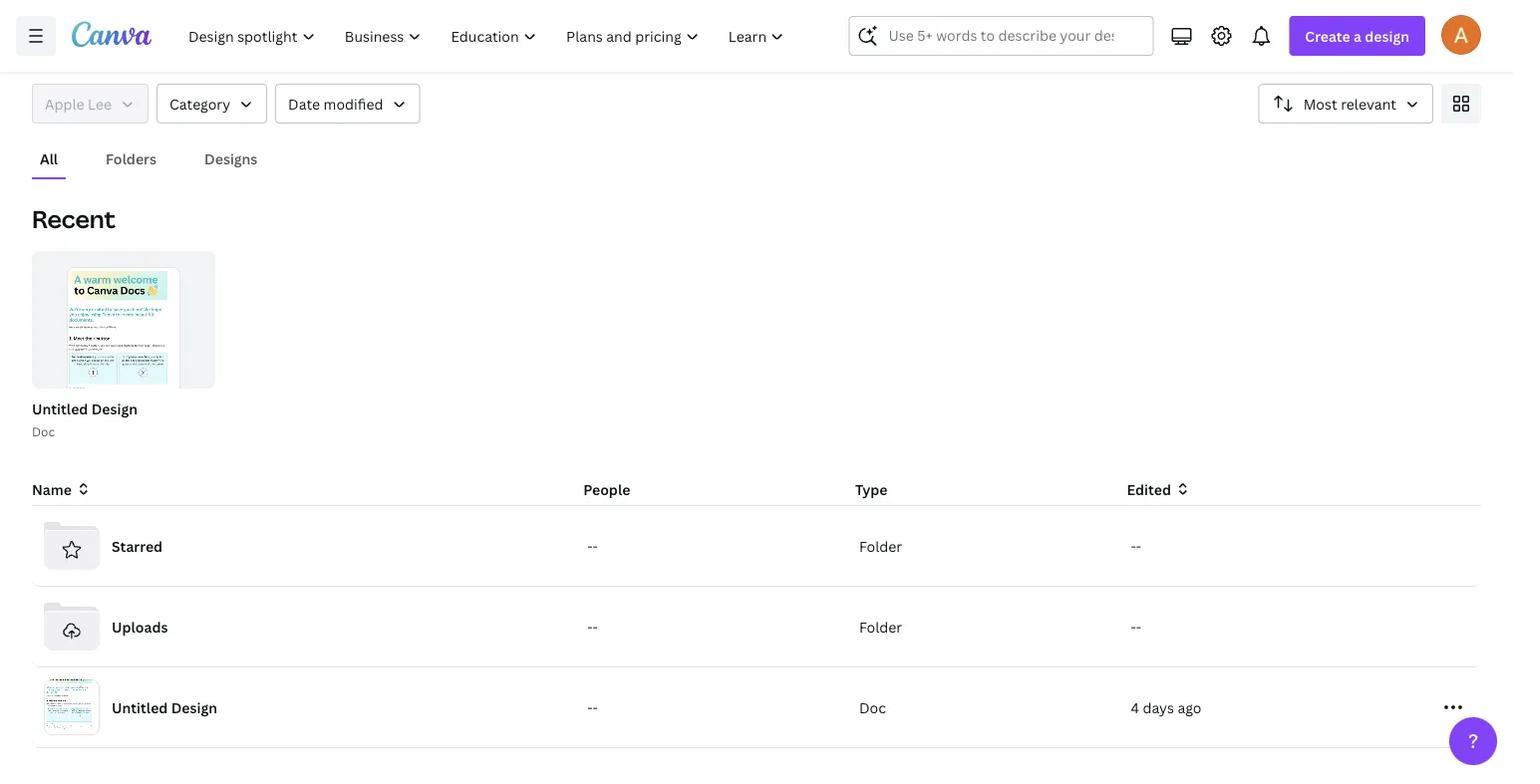 Task type: vqa. For each thing, say whether or not it's contained in the screenshot.
CATEGORY button
yes



Task type: locate. For each thing, give the bounding box(es) containing it.
ago
[[1178, 699, 1202, 718]]

folder
[[860, 537, 903, 556], [860, 618, 903, 637]]

0 vertical spatial design
[[91, 399, 138, 418]]

1 vertical spatial doc
[[860, 699, 887, 718]]

name button
[[32, 479, 92, 501]]

1 horizontal spatial design
[[171, 699, 217, 718]]

folder for uploads
[[860, 618, 903, 637]]

design for untitled design doc
[[91, 399, 138, 418]]

create
[[1306, 26, 1351, 45]]

doc inside untitled design doc
[[32, 423, 55, 440]]

designs
[[205, 149, 258, 168]]

4 days ago
[[1131, 699, 1202, 718]]

1 vertical spatial folder
[[860, 618, 903, 637]]

untitled inside untitled design doc
[[32, 399, 88, 418]]

folder for starred
[[860, 537, 903, 556]]

apple lee
[[45, 94, 112, 113]]

0 horizontal spatial design
[[91, 399, 138, 418]]

untitled down uploads
[[112, 699, 168, 718]]

Sort by button
[[1259, 84, 1434, 124]]

design inside untitled design doc
[[91, 399, 138, 418]]

1 vertical spatial design
[[171, 699, 217, 718]]

folders
[[106, 149, 157, 168]]

untitled design doc
[[32, 399, 138, 440]]

name
[[32, 480, 72, 499]]

a
[[1354, 26, 1362, 45]]

design
[[91, 399, 138, 418], [171, 699, 217, 718]]

top level navigation element
[[176, 16, 801, 56]]

1 vertical spatial untitled
[[112, 699, 168, 718]]

category
[[170, 94, 231, 113]]

untitled up name button at bottom left
[[32, 399, 88, 418]]

1 folder from the top
[[860, 537, 903, 556]]

4
[[1131, 699, 1140, 718]]

most relevant
[[1304, 94, 1397, 113]]

0 vertical spatial folder
[[860, 537, 903, 556]]

--
[[588, 537, 598, 556], [1131, 537, 1142, 556], [588, 618, 598, 637], [1131, 618, 1142, 637], [588, 699, 598, 718]]

-
[[588, 537, 593, 556], [593, 537, 598, 556], [1131, 537, 1137, 556], [1137, 537, 1142, 556], [588, 618, 593, 637], [593, 618, 598, 637], [1131, 618, 1137, 637], [1137, 618, 1142, 637], [588, 699, 593, 718], [593, 699, 598, 718]]

2 folder from the top
[[860, 618, 903, 637]]

Date modified button
[[275, 84, 420, 124]]

0 horizontal spatial doc
[[32, 423, 55, 440]]

create a design button
[[1290, 16, 1426, 56]]

days
[[1143, 699, 1175, 718]]

edited
[[1127, 480, 1172, 499]]

0 vertical spatial untitled
[[32, 399, 88, 418]]

None search field
[[849, 16, 1154, 56]]

untitled
[[32, 399, 88, 418], [112, 699, 168, 718]]

Owner button
[[32, 84, 149, 124]]

0 horizontal spatial untitled
[[32, 399, 88, 418]]

doc
[[32, 423, 55, 440], [860, 699, 887, 718]]

0 vertical spatial doc
[[32, 423, 55, 440]]

1 horizontal spatial untitled
[[112, 699, 168, 718]]

modified
[[324, 94, 384, 113]]

design
[[1366, 26, 1410, 45]]

Category button
[[157, 84, 267, 124]]



Task type: describe. For each thing, give the bounding box(es) containing it.
edited button
[[1127, 479, 1383, 501]]

untitled design
[[112, 699, 217, 718]]

type
[[856, 480, 888, 499]]

create a design
[[1306, 26, 1410, 45]]

untitled for untitled design
[[112, 699, 168, 718]]

1 horizontal spatial doc
[[860, 699, 887, 718]]

date
[[288, 94, 320, 113]]

apple lee image
[[1442, 15, 1482, 55]]

untitled design button
[[32, 397, 138, 422]]

apple
[[45, 94, 84, 113]]

untitled for untitled design doc
[[32, 399, 88, 418]]

all button
[[32, 140, 66, 178]]

folders button
[[98, 140, 165, 178]]

most
[[1304, 94, 1338, 113]]

designs button
[[197, 140, 266, 178]]

all
[[40, 149, 58, 168]]

lee
[[88, 94, 112, 113]]

people
[[584, 480, 631, 499]]

Search search field
[[889, 17, 1114, 55]]

relevant
[[1342, 94, 1397, 113]]

uploads
[[112, 618, 168, 637]]

design for untitled design
[[171, 699, 217, 718]]

recent
[[32, 203, 116, 235]]

starred
[[112, 537, 163, 556]]

date modified
[[288, 94, 384, 113]]



